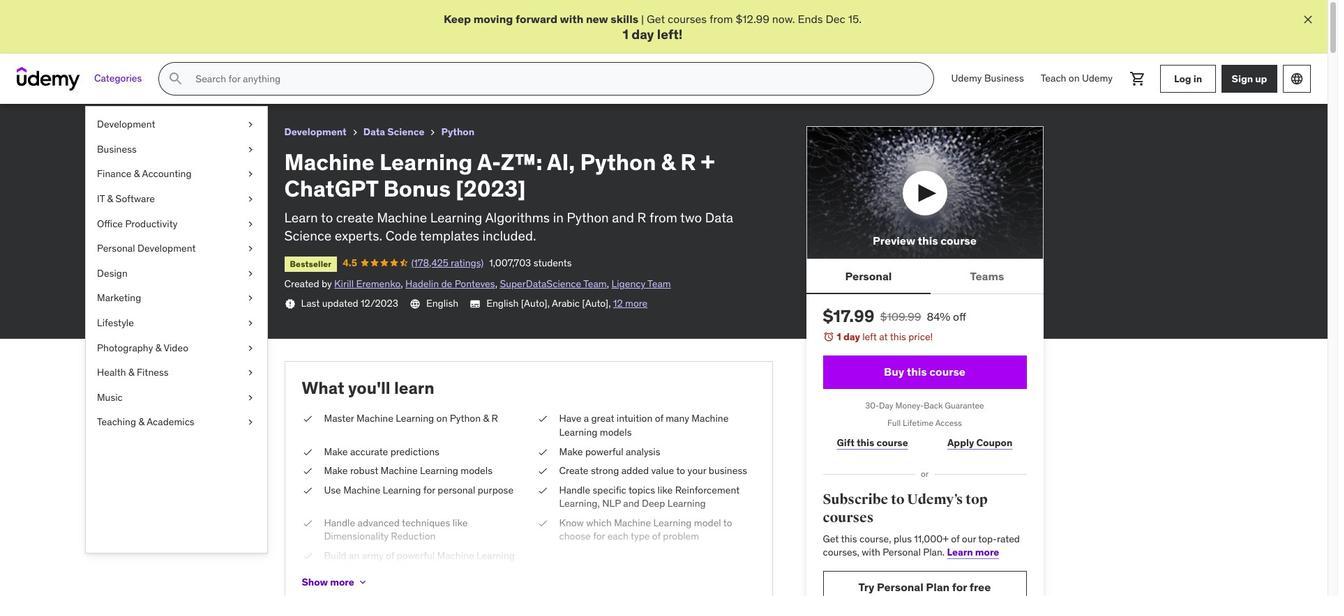Task type: describe. For each thing, give the bounding box(es) containing it.
1 day left at this price!
[[837, 331, 933, 344]]

kirill eremenko link
[[334, 278, 401, 291]]

development link for the finance & accounting link
[[86, 112, 267, 137]]

and inside build an army of powerful machine learning models and know how to combine them to solve any problem
[[358, 564, 375, 576]]

it
[[97, 193, 105, 205]]

like for techniques
[[453, 517, 468, 530]]

this for preview this course
[[918, 234, 938, 248]]

handle specific topics like reinforcement learning, nlp and deep learning
[[559, 484, 740, 510]]

course,
[[860, 533, 892, 546]]

choose a language image
[[1290, 72, 1304, 86]]

1 horizontal spatial r
[[638, 209, 647, 226]]

1 vertical spatial 1
[[837, 331, 842, 344]]

apply coupon
[[948, 437, 1013, 450]]

learn
[[394, 377, 435, 399]]

learning,
[[559, 498, 600, 510]]

xsmall image inside personal development link
[[245, 242, 256, 256]]

it & software link
[[86, 187, 267, 212]]

our
[[962, 533, 977, 546]]

log in link
[[1161, 65, 1217, 93]]

lifestyle link
[[86, 311, 267, 336]]

udemy image
[[17, 67, 80, 91]]

top-
[[979, 533, 997, 546]]

1 vertical spatial models
[[461, 465, 493, 477]]

type
[[631, 531, 650, 543]]

plus
[[894, 533, 912, 546]]

make for make accurate predictions
[[324, 446, 348, 458]]

powerful inside build an army of powerful machine learning models and know how to combine them to solve any problem
[[397, 550, 435, 563]]

2 vertical spatial r
[[492, 413, 498, 425]]

templates
[[420, 228, 479, 245]]

great
[[591, 413, 615, 425]]

try personal plan for free link
[[823, 572, 1027, 597]]

solve
[[324, 577, 347, 590]]

course for buy this course
[[930, 365, 966, 379]]

personal button
[[806, 260, 931, 293]]

office
[[97, 217, 123, 230]]

1 team from the left
[[584, 278, 607, 291]]

learning down python link
[[380, 148, 473, 177]]

(178,425
[[411, 257, 449, 269]]

accurate
[[350, 446, 388, 458]]

for inside know which machine learning model to choose for each type of problem
[[593, 531, 605, 543]]

from inside keep moving forward with new skills | get courses from $12.99 now. ends dec 15. 1 day left!
[[710, 12, 733, 26]]

office productivity
[[97, 217, 178, 230]]

eremenko
[[356, 278, 401, 291]]

preview this course
[[873, 234, 977, 248]]

which
[[586, 517, 612, 530]]

personal
[[438, 484, 476, 497]]

teach
[[1041, 72, 1067, 85]]

log in
[[1175, 72, 1203, 85]]

software
[[116, 193, 155, 205]]

finance & accounting link
[[86, 162, 267, 187]]

them
[[474, 564, 497, 576]]

accounting
[[142, 168, 192, 180]]

sign up link
[[1222, 65, 1278, 93]]

models inside "have a great intuition of many machine learning models"
[[600, 426, 632, 439]]

personal inside personal development link
[[97, 242, 135, 255]]

health
[[97, 367, 126, 379]]

$109.99
[[881, 310, 922, 324]]

development up chatgpt at the top left of the page
[[284, 126, 347, 138]]

categories button
[[86, 62, 150, 96]]

learn more link
[[947, 547, 1000, 559]]

design
[[97, 267, 128, 280]]

teaching & academics
[[97, 416, 195, 429]]

a-
[[477, 148, 501, 177]]

data science link
[[363, 124, 425, 141]]

personal development
[[97, 242, 196, 255]]

xsmall image inside health & fitness link
[[245, 367, 256, 380]]

have
[[559, 413, 582, 425]]

learning down make robust machine learning models
[[383, 484, 421, 497]]

dec
[[826, 12, 846, 26]]

0 horizontal spatial data
[[363, 126, 385, 138]]

choose
[[559, 531, 591, 543]]

price!
[[909, 331, 933, 344]]

master
[[324, 413, 354, 425]]

development inside "link"
[[97, 118, 155, 131]]

many
[[666, 413, 690, 425]]

show
[[302, 576, 328, 589]]

skills
[[611, 12, 639, 26]]

nlp
[[602, 498, 621, 510]]

learning down learn on the left bottom of page
[[396, 413, 434, 425]]

learning inside handle specific topics like reinforcement learning, nlp and deep learning
[[668, 498, 706, 510]]

specific
[[593, 484, 627, 497]]

12/2023
[[361, 297, 398, 310]]

personal development link
[[86, 237, 267, 262]]

army
[[362, 550, 384, 563]]

1 horizontal spatial more
[[625, 297, 648, 310]]

last
[[301, 297, 320, 310]]

full
[[888, 418, 901, 428]]

2 udemy from the left
[[1082, 72, 1113, 85]]

more for show more
[[330, 576, 354, 589]]

predictions
[[391, 446, 440, 458]]

xsmall image inside music link
[[245, 391, 256, 405]]

get inside keep moving forward with new skills | get courses from $12.99 now. ends dec 15. 1 day left!
[[647, 12, 665, 26]]

bonus
[[383, 175, 451, 203]]

to inside know which machine learning model to choose for each type of problem
[[724, 517, 733, 530]]

0 vertical spatial business
[[985, 72, 1024, 85]]

an
[[349, 550, 360, 563]]

subscribe
[[823, 492, 889, 509]]

log
[[1175, 72, 1192, 85]]

ligency
[[612, 278, 646, 291]]

courses inside subscribe to udemy's top courses
[[823, 510, 874, 527]]

buy
[[884, 365, 905, 379]]

for for use machine learning for personal purpose
[[424, 484, 436, 497]]

learn inside machine learning a-z™: ai, python & r + chatgpt bonus [2023] learn to create machine learning algorithms in python and r from two data science experts. code templates included.
[[284, 209, 318, 226]]

learning inside know which machine learning model to choose for each type of problem
[[654, 517, 692, 530]]

know which machine learning model to choose for each type of problem
[[559, 517, 733, 543]]

1 inside keep moving forward with new skills | get courses from $12.99 now. ends dec 15. 1 day left!
[[623, 26, 629, 43]]

to right how
[[423, 564, 432, 576]]

machine inside build an army of powerful machine learning models and know how to combine them to solve any problem
[[437, 550, 474, 563]]

for for try personal plan for free
[[953, 581, 968, 595]]

1 horizontal spatial day
[[844, 331, 860, 344]]

personal inside get this course, plus 11,000+ of our top-rated courses, with personal plan.
[[883, 547, 921, 559]]

ponteves
[[455, 278, 495, 291]]

30-
[[866, 401, 879, 411]]

handle for handle advanced techniques like dimensionality reduction
[[324, 517, 355, 530]]

video
[[164, 342, 188, 354]]

this for buy this course
[[907, 365, 927, 379]]

xsmall image inside photography & video link
[[245, 342, 256, 355]]

and inside handle specific topics like reinforcement learning, nlp and deep learning
[[623, 498, 640, 510]]

development down office productivity link
[[137, 242, 196, 255]]

robust
[[350, 465, 378, 477]]

science inside machine learning a-z™: ai, python & r + chatgpt bonus [2023] learn to create machine learning algorithms in python and r from two data science experts. code templates included.
[[284, 228, 332, 245]]

& for teaching & academics
[[139, 416, 145, 429]]

make for make robust machine learning models
[[324, 465, 348, 477]]

close image
[[1302, 13, 1316, 27]]

machine up code
[[377, 209, 427, 226]]

music link
[[86, 386, 267, 411]]

rated
[[997, 533, 1020, 546]]

keep
[[444, 12, 471, 26]]

xsmall image inside the lifestyle link
[[245, 317, 256, 330]]

this for get this course, plus 11,000+ of our top-rated courses, with personal plan.
[[841, 533, 857, 546]]

[auto]
[[582, 297, 609, 310]]

machine down robust
[[343, 484, 380, 497]]

learning up personal
[[420, 465, 458, 477]]

xsmall image inside office productivity link
[[245, 217, 256, 231]]

11,000+
[[915, 533, 949, 546]]

marketing
[[97, 292, 141, 305]]

machine down predictions
[[381, 465, 418, 477]]

machine down you'll
[[357, 413, 394, 425]]

created
[[284, 278, 319, 291]]

12 more button
[[613, 297, 648, 311]]

what you'll learn
[[302, 377, 435, 399]]

xsmall image inside 'show more' button
[[357, 577, 368, 589]]

4.5
[[343, 257, 357, 269]]

two
[[680, 209, 702, 226]]

by
[[322, 278, 332, 291]]

photography
[[97, 342, 153, 354]]

techniques
[[402, 517, 450, 530]]



Task type: vqa. For each thing, say whether or not it's contained in the screenshot.
& associated with Finance & Accounting
yes



Task type: locate. For each thing, give the bounding box(es) containing it.
1 vertical spatial handle
[[324, 517, 355, 530]]

and inside machine learning a-z™: ai, python & r + chatgpt bonus [2023] learn to create machine learning algorithms in python and r from two data science experts. code templates included.
[[612, 209, 634, 226]]

development down categories dropdown button
[[97, 118, 155, 131]]

1 horizontal spatial models
[[461, 465, 493, 477]]

& for photography & video
[[155, 342, 161, 354]]

1 vertical spatial data
[[705, 209, 734, 226]]

in inside machine learning a-z™: ai, python & r + chatgpt bonus [2023] learn to create machine learning algorithms in python and r from two data science experts. code templates included.
[[553, 209, 564, 226]]

this up 'courses,'
[[841, 533, 857, 546]]

moving
[[474, 12, 513, 26]]

make up the use
[[324, 465, 348, 477]]

for left free
[[953, 581, 968, 595]]

course inside button
[[941, 234, 977, 248]]

, down 1,007,703
[[495, 278, 498, 291]]

for down which
[[593, 531, 605, 543]]

& for finance & accounting
[[134, 168, 140, 180]]

to right them
[[499, 564, 508, 576]]

1 vertical spatial in
[[553, 209, 564, 226]]

learning inside build an army of powerful machine learning models and know how to combine them to solve any problem
[[477, 550, 515, 563]]

team
[[584, 278, 607, 291], [648, 278, 671, 291]]

$12.99
[[736, 12, 770, 26]]

machine inside "have a great intuition of many machine learning models"
[[692, 413, 729, 425]]

of right type
[[652, 531, 661, 543]]

0 vertical spatial day
[[632, 26, 654, 43]]

0 vertical spatial powerful
[[586, 446, 624, 458]]

this for gift this course
[[857, 437, 875, 450]]

machine up the create
[[284, 148, 375, 177]]

0 vertical spatial like
[[658, 484, 673, 497]]

$17.99 $109.99 84% off
[[823, 306, 967, 328]]

more for learn more
[[976, 547, 1000, 559]]

learn down chatgpt at the top left of the page
[[284, 209, 318, 226]]

off
[[953, 310, 967, 324]]

0 vertical spatial learn
[[284, 209, 318, 226]]

1 horizontal spatial science
[[388, 126, 425, 138]]

,
[[401, 278, 403, 291], [495, 278, 498, 291], [607, 278, 609, 291], [609, 297, 611, 310]]

in
[[1194, 72, 1203, 85], [553, 209, 564, 226]]

tab list
[[806, 260, 1044, 295]]

lifestyle
[[97, 317, 134, 329]]

like
[[658, 484, 673, 497], [453, 517, 468, 530]]

and up ligency
[[612, 209, 634, 226]]

get this course, plus 11,000+ of our top-rated courses, with personal plan.
[[823, 533, 1020, 559]]

make robust machine learning models
[[324, 465, 493, 477]]

models up solve at bottom
[[324, 564, 356, 576]]

1 horizontal spatial learn
[[947, 547, 973, 559]]

0 vertical spatial models
[[600, 426, 632, 439]]

english right closed captions image
[[487, 297, 519, 310]]

purpose
[[478, 484, 514, 497]]

1 horizontal spatial 1
[[837, 331, 842, 344]]

0 horizontal spatial from
[[650, 209, 678, 226]]

superdatascience team link
[[500, 278, 607, 291]]

problem inside build an army of powerful machine learning models and know how to combine them to solve any problem
[[367, 577, 403, 590]]

models down great
[[600, 426, 632, 439]]

learning inside "have a great intuition of many machine learning models"
[[559, 426, 598, 439]]

to left udemy's
[[891, 492, 905, 509]]

music
[[97, 391, 123, 404]]

of inside get this course, plus 11,000+ of our top-rated courses, with personal plan.
[[951, 533, 960, 546]]

courses up the left!
[[668, 12, 707, 26]]

submit search image
[[168, 71, 184, 87]]

science left python link
[[388, 126, 425, 138]]

[2023]
[[456, 175, 526, 203]]

create
[[559, 465, 589, 477]]

apply coupon button
[[934, 430, 1027, 458]]

forward
[[516, 12, 558, 26]]

make down master
[[324, 446, 348, 458]]

alarm image
[[823, 332, 834, 343]]

personal
[[97, 242, 135, 255], [846, 269, 892, 283], [883, 547, 921, 559], [877, 581, 924, 595]]

of inside "have a great intuition of many machine learning models"
[[655, 413, 664, 425]]

1 horizontal spatial from
[[710, 12, 733, 26]]

business link
[[86, 137, 267, 162]]

development link up chatgpt at the top left of the page
[[284, 124, 347, 141]]

and
[[612, 209, 634, 226], [623, 498, 640, 510], [358, 564, 375, 576]]

2 english from the left
[[487, 297, 519, 310]]

day down |
[[632, 26, 654, 43]]

in right log
[[1194, 72, 1203, 85]]

photography & video link
[[86, 336, 267, 361]]

learning down reinforcement
[[668, 498, 706, 510]]

, left 12
[[609, 297, 611, 310]]

like up deep
[[658, 484, 673, 497]]

personal inside try personal plan for free link
[[877, 581, 924, 595]]

from left two
[[650, 209, 678, 226]]

0 vertical spatial and
[[612, 209, 634, 226]]

know
[[559, 517, 584, 530]]

this inside get this course, plus 11,000+ of our top-rated courses, with personal plan.
[[841, 533, 857, 546]]

& for it & software
[[107, 193, 113, 205]]

learning down deep
[[654, 517, 692, 530]]

on up predictions
[[437, 413, 448, 425]]

xsmall image inside business link
[[245, 143, 256, 157]]

handle inside handle specific topics like reinforcement learning, nlp and deep learning
[[559, 484, 591, 497]]

z™:
[[501, 148, 543, 177]]

of left 'our'
[[951, 533, 960, 546]]

gift this course
[[837, 437, 909, 450]]

handle inside handle advanced techniques like dimensionality reduction
[[324, 517, 355, 530]]

2 vertical spatial course
[[877, 437, 909, 450]]

1 horizontal spatial english
[[487, 297, 519, 310]]

preview this course button
[[806, 126, 1044, 260]]

build
[[324, 550, 347, 563]]

0 vertical spatial in
[[1194, 72, 1203, 85]]

2 horizontal spatial r
[[681, 148, 696, 177]]

1 vertical spatial more
[[976, 547, 1000, 559]]

1 horizontal spatial udemy
[[1082, 72, 1113, 85]]

shopping cart with 0 items image
[[1130, 71, 1147, 87]]

0 horizontal spatial business
[[97, 143, 137, 155]]

show more
[[302, 576, 354, 589]]

courses inside keep moving forward with new skills | get courses from $12.99 now. ends dec 15. 1 day left!
[[668, 12, 707, 26]]

machine inside know which machine learning model to choose for each type of problem
[[614, 517, 651, 530]]

0 horizontal spatial for
[[424, 484, 436, 497]]

personal inside personal button
[[846, 269, 892, 283]]

last updated 12/2023
[[301, 297, 398, 310]]

|
[[641, 12, 644, 26]]

this right gift
[[857, 437, 875, 450]]

xsmall image inside development "link"
[[245, 118, 256, 132]]

finance
[[97, 168, 132, 180]]

1 vertical spatial learn
[[947, 547, 973, 559]]

1 horizontal spatial like
[[658, 484, 673, 497]]

business up finance in the left top of the page
[[97, 143, 137, 155]]

xsmall image inside it & software "link"
[[245, 193, 256, 206]]

Search for anything text field
[[193, 67, 917, 91]]

0 horizontal spatial on
[[437, 413, 448, 425]]

more inside 'show more' button
[[330, 576, 354, 589]]

personal right try
[[877, 581, 924, 595]]

course language image
[[410, 299, 421, 310]]

this right 'buy'
[[907, 365, 927, 379]]

and down topics at left bottom
[[623, 498, 640, 510]]

this inside 'button'
[[907, 365, 927, 379]]

day inside keep moving forward with new skills | get courses from $12.99 now. ends dec 15. 1 day left!
[[632, 26, 654, 43]]

like inside handle specific topics like reinforcement learning, nlp and deep learning
[[658, 484, 673, 497]]

1 horizontal spatial courses
[[823, 510, 874, 527]]

day left left
[[844, 331, 860, 344]]

on right teach
[[1069, 72, 1080, 85]]

0 vertical spatial more
[[625, 297, 648, 310]]

course up the back
[[930, 365, 966, 379]]

1 horizontal spatial get
[[823, 533, 839, 546]]

get
[[647, 12, 665, 26], [823, 533, 839, 546]]

gift
[[837, 437, 855, 450]]

0 vertical spatial on
[[1069, 72, 1080, 85]]

more down top-
[[976, 547, 1000, 559]]

1 horizontal spatial problem
[[663, 531, 699, 543]]

like for topics
[[658, 484, 673, 497]]

create
[[336, 209, 374, 226]]

1,007,703
[[489, 257, 531, 269]]

business left teach
[[985, 72, 1024, 85]]

xsmall image inside the finance & accounting link
[[245, 168, 256, 181]]

with left new
[[560, 12, 584, 26]]

handle up dimensionality at the bottom of page
[[324, 517, 355, 530]]

finance & accounting
[[97, 168, 192, 180]]

0 horizontal spatial problem
[[367, 577, 403, 590]]

0 vertical spatial get
[[647, 12, 665, 26]]

english for english [auto], arabic [auto] , 12 more
[[487, 297, 519, 310]]

any
[[349, 577, 364, 590]]

0 vertical spatial courses
[[668, 12, 707, 26]]

1 horizontal spatial handle
[[559, 484, 591, 497]]

learning down "a"
[[559, 426, 598, 439]]

0 horizontal spatial with
[[560, 12, 584, 26]]

new
[[586, 12, 608, 26]]

to left your on the right of the page
[[677, 465, 686, 477]]

1 horizontal spatial business
[[985, 72, 1024, 85]]

problem down model
[[663, 531, 699, 543]]

models up purpose
[[461, 465, 493, 477]]

1 english from the left
[[426, 297, 459, 310]]

python
[[441, 126, 475, 138], [580, 148, 656, 177], [567, 209, 609, 226], [450, 413, 481, 425]]

handle
[[559, 484, 591, 497], [324, 517, 355, 530]]

1 vertical spatial problem
[[367, 577, 403, 590]]

1 vertical spatial powerful
[[397, 550, 435, 563]]

keep moving forward with new skills | get courses from $12.99 now. ends dec 15. 1 day left!
[[444, 12, 862, 43]]

use
[[324, 484, 341, 497]]

ratings)
[[451, 257, 484, 269]]

to right model
[[724, 517, 733, 530]]

team up [auto]
[[584, 278, 607, 291]]

1 vertical spatial courses
[[823, 510, 874, 527]]

0 horizontal spatial courses
[[668, 12, 707, 26]]

of inside build an army of powerful machine learning models and know how to combine them to solve any problem
[[386, 550, 394, 563]]

course up teams at the right of page
[[941, 234, 977, 248]]

machine up combine
[[437, 550, 474, 563]]

0 horizontal spatial powerful
[[397, 550, 435, 563]]

0 horizontal spatial team
[[584, 278, 607, 291]]

teams
[[970, 269, 1005, 283]]

this right at
[[890, 331, 907, 344]]

learn down 'our'
[[947, 547, 973, 559]]

1 udemy from the left
[[952, 72, 982, 85]]

1 horizontal spatial data
[[705, 209, 734, 226]]

xsmall image
[[245, 118, 256, 132], [349, 127, 361, 138], [245, 217, 256, 231], [245, 242, 256, 256], [245, 267, 256, 281], [245, 292, 256, 306], [245, 342, 256, 355], [245, 367, 256, 380], [302, 484, 313, 498], [302, 517, 313, 531], [302, 550, 313, 564], [357, 577, 368, 589]]

handle up learning,
[[559, 484, 591, 497]]

design link
[[86, 262, 267, 286]]

make
[[324, 446, 348, 458], [559, 446, 583, 458], [324, 465, 348, 477]]

personal down plus
[[883, 547, 921, 559]]

$17.99
[[823, 306, 875, 328]]

1 vertical spatial r
[[638, 209, 647, 226]]

learning up templates
[[430, 209, 482, 226]]

& for health & fitness
[[128, 367, 134, 379]]

get up 'courses,'
[[823, 533, 839, 546]]

lifetime
[[903, 418, 934, 428]]

english for english
[[426, 297, 459, 310]]

0 horizontal spatial 1
[[623, 26, 629, 43]]

make powerful analysis
[[559, 446, 661, 458]]

teaching
[[97, 416, 136, 429]]

get right |
[[647, 12, 665, 26]]

2 vertical spatial and
[[358, 564, 375, 576]]

english
[[426, 297, 459, 310], [487, 297, 519, 310]]

strong
[[591, 465, 619, 477]]

1 vertical spatial from
[[650, 209, 678, 226]]

learning
[[380, 148, 473, 177], [430, 209, 482, 226], [396, 413, 434, 425], [559, 426, 598, 439], [420, 465, 458, 477], [383, 484, 421, 497], [668, 498, 706, 510], [654, 517, 692, 530], [477, 550, 515, 563]]

course for preview this course
[[941, 234, 977, 248]]

development link
[[86, 112, 267, 137], [284, 124, 347, 141]]

0 horizontal spatial get
[[647, 12, 665, 26]]

xsmall image inside marketing link
[[245, 292, 256, 306]]

course for gift this course
[[877, 437, 909, 450]]

0 horizontal spatial models
[[324, 564, 356, 576]]

0 vertical spatial from
[[710, 12, 733, 26]]

python link
[[441, 124, 475, 141]]

personal up design
[[97, 242, 135, 255]]

reinforcement
[[675, 484, 740, 497]]

0 vertical spatial data
[[363, 126, 385, 138]]

development link down 'submit search' icon
[[86, 112, 267, 137]]

like down personal
[[453, 517, 468, 530]]

1,007,703 students
[[489, 257, 572, 269]]

learn
[[284, 209, 318, 226], [947, 547, 973, 559]]

2 horizontal spatial models
[[600, 426, 632, 439]]

2 vertical spatial models
[[324, 564, 356, 576]]

0 vertical spatial for
[[424, 484, 436, 497]]

1 vertical spatial course
[[930, 365, 966, 379]]

& inside machine learning a-z™: ai, python & r + chatgpt bonus [2023] learn to create machine learning algorithms in python and r from two data science experts. code templates included.
[[661, 148, 676, 177]]

tab list containing personal
[[806, 260, 1044, 295]]

model
[[694, 517, 721, 530]]

0 vertical spatial handle
[[559, 484, 591, 497]]

make for make powerful analysis
[[559, 446, 583, 458]]

ends
[[798, 12, 823, 26]]

2 horizontal spatial for
[[953, 581, 968, 595]]

algorithms
[[485, 209, 550, 226]]

0 horizontal spatial learn
[[284, 209, 318, 226]]

personal down preview
[[846, 269, 892, 283]]

teach on udemy
[[1041, 72, 1113, 85]]

1 horizontal spatial development link
[[284, 124, 347, 141]]

to inside subscribe to udemy's top courses
[[891, 492, 905, 509]]

closed captions image
[[470, 299, 481, 310]]

30-day money-back guarantee full lifetime access
[[866, 401, 985, 428]]

machine learning a-z™: ai, python & r + chatgpt bonus [2023] learn to create machine learning algorithms in python and r from two data science experts. code templates included.
[[284, 148, 734, 245]]

, left hadelin
[[401, 278, 403, 291]]

with inside get this course, plus 11,000+ of our top-rated courses, with personal plan.
[[862, 547, 881, 559]]

xsmall image
[[427, 127, 439, 138], [245, 143, 256, 157], [245, 168, 256, 181], [245, 193, 256, 206], [284, 299, 296, 310], [245, 317, 256, 330], [245, 391, 256, 405], [302, 413, 313, 426], [537, 413, 548, 426], [245, 416, 256, 430], [302, 446, 313, 459], [537, 446, 548, 459], [302, 465, 313, 479], [537, 465, 548, 479], [537, 484, 548, 498], [537, 517, 548, 531]]

from
[[710, 12, 733, 26], [650, 209, 678, 226]]

now.
[[772, 12, 795, 26]]

course inside 'button'
[[930, 365, 966, 379]]

0 horizontal spatial development link
[[86, 112, 267, 137]]

machine up type
[[614, 517, 651, 530]]

this inside button
[[918, 234, 938, 248]]

1 vertical spatial business
[[97, 143, 137, 155]]

1 vertical spatial science
[[284, 228, 332, 245]]

english down the de
[[426, 297, 459, 310]]

de
[[441, 278, 452, 291]]

intuition
[[617, 413, 653, 425]]

0 vertical spatial problem
[[663, 531, 699, 543]]

course down full
[[877, 437, 909, 450]]

for left personal
[[424, 484, 436, 497]]

1 vertical spatial on
[[437, 413, 448, 425]]

1 vertical spatial day
[[844, 331, 860, 344]]

ligency team link
[[612, 278, 671, 291]]

data inside machine learning a-z™: ai, python & r + chatgpt bonus [2023] learn to create machine learning algorithms in python and r from two data science experts. code templates included.
[[705, 209, 734, 226]]

1 right the alarm icon
[[837, 331, 842, 344]]

models inside build an army of powerful machine learning models and know how to combine them to solve any problem
[[324, 564, 356, 576]]

0 vertical spatial r
[[681, 148, 696, 177]]

try personal plan for free
[[859, 581, 991, 595]]

with inside keep moving forward with new skills | get courses from $12.99 now. ends dec 15. 1 day left!
[[560, 12, 584, 26]]

2 vertical spatial more
[[330, 576, 354, 589]]

from left $12.99
[[710, 12, 733, 26]]

1 horizontal spatial team
[[648, 278, 671, 291]]

fitness
[[137, 367, 169, 379]]

from inside machine learning a-z™: ai, python & r + chatgpt bonus [2023] learn to create machine learning algorithms in python and r from two data science experts. code templates included.
[[650, 209, 678, 226]]

access
[[936, 418, 962, 428]]

0 horizontal spatial english
[[426, 297, 459, 310]]

more right 12
[[625, 297, 648, 310]]

1 vertical spatial for
[[593, 531, 605, 543]]

this right preview
[[918, 234, 938, 248]]

courses
[[668, 12, 707, 26], [823, 510, 874, 527]]

0 horizontal spatial like
[[453, 517, 468, 530]]

courses,
[[823, 547, 860, 559]]

0 vertical spatial with
[[560, 12, 584, 26]]

powerful up how
[[397, 550, 435, 563]]

make up create
[[559, 446, 583, 458]]

and down army
[[358, 564, 375, 576]]

powerful up strong
[[586, 446, 624, 458]]

0 horizontal spatial handle
[[324, 517, 355, 530]]

get inside get this course, plus 11,000+ of our top-rated courses, with personal plan.
[[823, 533, 839, 546]]

0 vertical spatial 1
[[623, 26, 629, 43]]

learning up them
[[477, 550, 515, 563]]

1 horizontal spatial powerful
[[586, 446, 624, 458]]

1 vertical spatial and
[[623, 498, 640, 510]]

xsmall image inside design link
[[245, 267, 256, 281]]

development link for data science link
[[284, 124, 347, 141]]

xsmall image inside teaching & academics link
[[245, 416, 256, 430]]

or
[[921, 469, 929, 479]]

to inside machine learning a-z™: ai, python & r + chatgpt bonus [2023] learn to create machine learning algorithms in python and r from two data science experts. code templates included.
[[321, 209, 333, 226]]

handle for handle specific topics like reinforcement learning, nlp and deep learning
[[559, 484, 591, 497]]

problem down know
[[367, 577, 403, 590]]

machine right 'many'
[[692, 413, 729, 425]]

of left 'many'
[[655, 413, 664, 425]]

0 horizontal spatial in
[[553, 209, 564, 226]]

0 horizontal spatial r
[[492, 413, 498, 425]]

business
[[709, 465, 748, 477]]

, left ligency
[[607, 278, 609, 291]]

2 team from the left
[[648, 278, 671, 291]]

data
[[363, 126, 385, 138], [705, 209, 734, 226]]

office productivity link
[[86, 212, 267, 237]]

& inside "link"
[[107, 193, 113, 205]]

1 vertical spatial get
[[823, 533, 839, 546]]

team right ligency
[[648, 278, 671, 291]]

0 horizontal spatial more
[[330, 576, 354, 589]]

courses down the "subscribe"
[[823, 510, 874, 527]]

udemy business
[[952, 72, 1024, 85]]

of inside know which machine learning model to choose for each type of problem
[[652, 531, 661, 543]]

1 horizontal spatial with
[[862, 547, 881, 559]]

1 horizontal spatial for
[[593, 531, 605, 543]]

2 vertical spatial for
[[953, 581, 968, 595]]

more
[[625, 297, 648, 310], [976, 547, 1000, 559], [330, 576, 354, 589]]

12
[[613, 297, 623, 310]]

1 down skills
[[623, 26, 629, 43]]

1 vertical spatial with
[[862, 547, 881, 559]]

0 vertical spatial science
[[388, 126, 425, 138]]

like inside handle advanced techniques like dimensionality reduction
[[453, 517, 468, 530]]

udemy's
[[908, 492, 963, 509]]

problem inside know which machine learning model to choose for each type of problem
[[663, 531, 699, 543]]

1 horizontal spatial in
[[1194, 72, 1203, 85]]

of up know
[[386, 550, 394, 563]]

0 horizontal spatial science
[[284, 228, 332, 245]]

0 horizontal spatial day
[[632, 26, 654, 43]]

2 horizontal spatial more
[[976, 547, 1000, 559]]

productivity
[[125, 217, 178, 230]]

0 vertical spatial course
[[941, 234, 977, 248]]

plan
[[926, 581, 950, 595]]

in right algorithms
[[553, 209, 564, 226]]

science up bestseller
[[284, 228, 332, 245]]

1 vertical spatial like
[[453, 517, 468, 530]]

to left the create
[[321, 209, 333, 226]]

with down course, on the bottom of page
[[862, 547, 881, 559]]

more down build
[[330, 576, 354, 589]]



